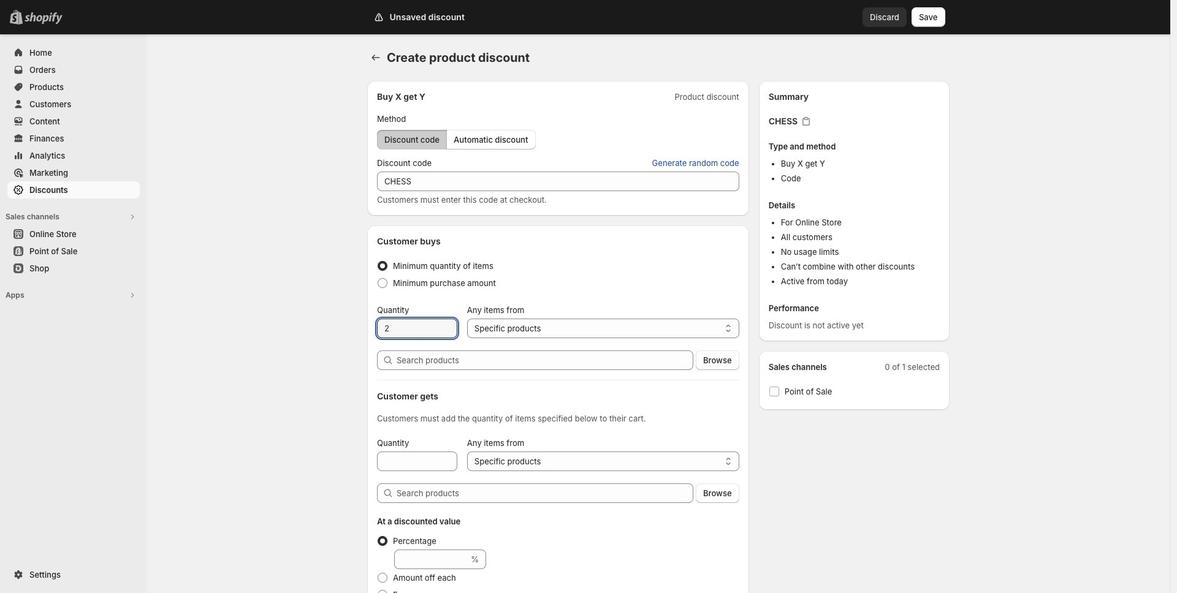 Task type: vqa. For each thing, say whether or not it's contained in the screenshot.
search
no



Task type: locate. For each thing, give the bounding box(es) containing it.
shopify image
[[25, 12, 63, 25]]

Search products text field
[[397, 351, 694, 371]]

Search products text field
[[397, 484, 694, 504]]

None text field
[[377, 172, 740, 191], [377, 319, 458, 339], [377, 452, 458, 472], [394, 550, 469, 570], [377, 172, 740, 191], [377, 319, 458, 339], [377, 452, 458, 472], [394, 550, 469, 570]]



